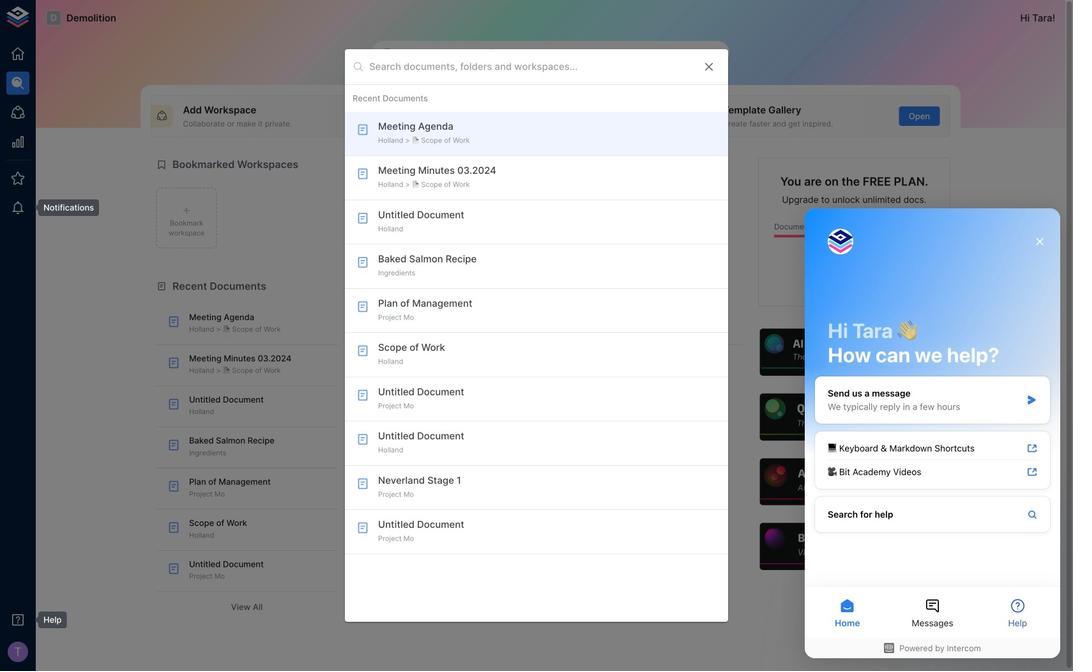 Task type: describe. For each thing, give the bounding box(es) containing it.
2 tooltip from the top
[[29, 612, 67, 628]]

Search documents, folders and workspaces... text field
[[369, 57, 693, 77]]

4 help image from the top
[[759, 521, 951, 572]]



Task type: locate. For each thing, give the bounding box(es) containing it.
1 horizontal spatial dialog
[[805, 208, 1061, 658]]

3 help image from the top
[[759, 456, 951, 507]]

1 help image from the top
[[759, 327, 951, 378]]

help image
[[759, 327, 951, 378], [759, 392, 951, 442], [759, 456, 951, 507], [759, 521, 951, 572]]

0 vertical spatial tooltip
[[29, 199, 99, 216]]

1 tooltip from the top
[[29, 199, 99, 216]]

dialog
[[345, 49, 729, 622], [805, 208, 1061, 658]]

tooltip
[[29, 199, 99, 216], [29, 612, 67, 628]]

0 horizontal spatial dialog
[[345, 49, 729, 622]]

1 vertical spatial tooltip
[[29, 612, 67, 628]]

2 help image from the top
[[759, 392, 951, 442]]



